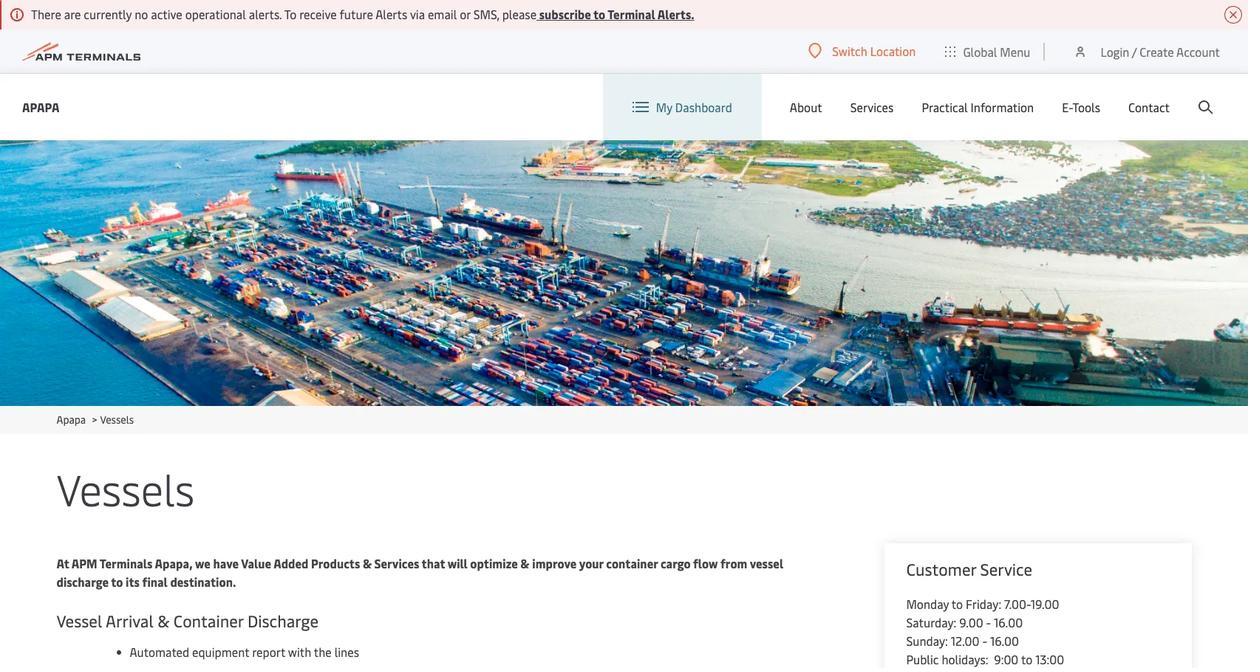Task type: describe. For each thing, give the bounding box(es) containing it.
terminal
[[608, 6, 655, 22]]

e-tools button
[[1062, 74, 1101, 140]]

1 vertical spatial &
[[158, 611, 170, 633]]

sunday:
[[907, 633, 948, 650]]

my
[[656, 99, 673, 115]]

to up the 9.00
[[952, 596, 963, 613]]

its
[[126, 574, 140, 591]]

location
[[870, 43, 916, 59]]

cargo flow
[[661, 556, 718, 572]]

global menu button
[[931, 29, 1045, 74]]

receive
[[299, 6, 337, 22]]

contact
[[1129, 99, 1170, 115]]

my dashboard
[[656, 99, 732, 115]]

there
[[31, 6, 61, 22]]

are
[[64, 6, 81, 22]]

service
[[980, 559, 1033, 581]]

will
[[448, 556, 468, 572]]

about
[[790, 99, 822, 115]]

discharge
[[57, 574, 109, 591]]

login / create account link
[[1074, 30, 1220, 73]]

container
[[606, 556, 658, 572]]

my dashboard button
[[633, 74, 732, 140]]

19.00
[[1031, 596, 1060, 613]]

future
[[340, 6, 373, 22]]

please
[[502, 6, 537, 22]]

7.00-
[[1004, 596, 1031, 613]]

>
[[92, 413, 97, 427]]

at apm terminals apapa, we have value added products & services that will optimize & improve your container cargo flow from vessel discharge to its final destination.
[[57, 556, 784, 591]]

container
[[173, 611, 244, 633]]

saturday:
[[907, 615, 957, 631]]

12.00
[[951, 633, 980, 650]]

customer
[[907, 559, 977, 581]]

apm
[[71, 556, 97, 572]]

menu
[[1000, 43, 1031, 59]]

about button
[[790, 74, 822, 140]]

monday to friday: 7.00-19.00 saturday: 9.00 - 16.00 sunday: 12.00 - 16.00 public holidays:  9:00 to 13:00
[[907, 596, 1064, 668]]

currently
[[84, 6, 132, 22]]

contact button
[[1129, 74, 1170, 140]]

0 vertical spatial -
[[986, 615, 991, 631]]

the
[[314, 645, 332, 661]]

1 vertical spatial apapa link
[[57, 413, 86, 427]]

terminals
[[100, 556, 153, 572]]

to inside at apm terminals apapa, we have value added products & services that will optimize & improve your container cargo flow from vessel discharge to its final destination.
[[111, 574, 123, 591]]

automated
[[130, 645, 189, 661]]

automated equipment report with the lines
[[130, 645, 359, 661]]

arrival
[[106, 611, 154, 633]]

to right 9:00
[[1021, 652, 1033, 668]]

practical information
[[922, 99, 1034, 115]]

vessel
[[750, 556, 784, 572]]

destination.
[[170, 574, 236, 591]]

improve
[[532, 556, 577, 572]]

services button
[[851, 74, 894, 140]]

1 vertical spatial 16.00
[[990, 633, 1019, 650]]

vessel
[[57, 611, 102, 633]]

products
[[311, 556, 360, 572]]

alerts
[[376, 6, 408, 22]]



Task type: locate. For each thing, give the bounding box(es) containing it.
have
[[213, 556, 239, 572]]

0 horizontal spatial &
[[158, 611, 170, 633]]

apapa for apapa > vessels
[[57, 413, 86, 427]]

at
[[57, 556, 69, 572]]

or
[[460, 6, 471, 22]]

added
[[274, 556, 309, 572]]

friday:
[[966, 596, 1002, 613]]

sms,
[[474, 6, 499, 22]]

account
[[1177, 43, 1220, 59]]

e-
[[1062, 99, 1073, 115]]

with
[[288, 645, 311, 661]]

global
[[963, 43, 997, 59]]

to left its
[[111, 574, 123, 591]]

information
[[971, 99, 1034, 115]]

& left improve
[[521, 556, 530, 572]]

your
[[579, 556, 604, 572]]

tools
[[1073, 99, 1101, 115]]

subscribe
[[539, 6, 591, 22]]

login / create account
[[1101, 43, 1220, 59]]

subscribe to terminal alerts. link
[[537, 6, 694, 22]]

apapa,
[[155, 556, 193, 572]]

9:00
[[994, 652, 1019, 668]]

practical
[[922, 99, 968, 115]]

customer service
[[907, 559, 1033, 581]]

0 vertical spatial &
[[521, 556, 530, 572]]

to left terminal
[[594, 6, 606, 22]]

0 vertical spatial 16.00
[[994, 615, 1023, 631]]

16.00 up 9:00
[[990, 633, 1019, 650]]

switch location
[[832, 43, 916, 59]]

create
[[1140, 43, 1174, 59]]

switch
[[832, 43, 868, 59]]

vessels
[[100, 413, 134, 427], [57, 460, 195, 518]]

apapa > vessels
[[57, 413, 134, 427]]

apapa link
[[22, 98, 59, 116], [57, 413, 86, 427]]

to
[[594, 6, 606, 22], [111, 574, 123, 591], [952, 596, 963, 613], [1021, 652, 1033, 668]]

13:00
[[1036, 652, 1064, 668]]

login
[[1101, 43, 1130, 59]]

that
[[422, 556, 445, 572]]

1 vertical spatial -
[[983, 633, 988, 650]]

equipment
[[192, 645, 249, 661]]

report
[[252, 645, 285, 661]]

we
[[195, 556, 211, 572]]

operational
[[185, 6, 246, 22]]

1 horizontal spatial &
[[521, 556, 530, 572]]

&
[[521, 556, 530, 572], [158, 611, 170, 633]]

from
[[721, 556, 748, 572]]

& up automated
[[158, 611, 170, 633]]

1 vertical spatial apapa
[[57, 413, 86, 427]]

value
[[241, 556, 271, 572]]

final
[[142, 574, 168, 591]]

e-tools
[[1062, 99, 1101, 115]]

to
[[284, 6, 297, 22]]

1 vertical spatial vessels
[[57, 460, 195, 518]]

global menu
[[963, 43, 1031, 59]]

9.00
[[959, 615, 984, 631]]

via
[[410, 6, 425, 22]]

/
[[1132, 43, 1137, 59]]

0 vertical spatial apapa
[[22, 99, 59, 115]]

email
[[428, 6, 457, 22]]

- right the 9.00
[[986, 615, 991, 631]]

close alert image
[[1225, 6, 1242, 24]]

& services
[[363, 556, 419, 572]]

- right 12.00
[[983, 633, 988, 650]]

monday
[[907, 596, 949, 613]]

16.00 down 7.00-
[[994, 615, 1023, 631]]

there are currently no active operational alerts. to receive future alerts via email or sms, please subscribe to terminal alerts.
[[31, 6, 694, 22]]

practical information button
[[922, 74, 1034, 140]]

0 vertical spatial vessels
[[100, 413, 134, 427]]

alerts.
[[658, 6, 694, 22]]

vessel arrival & container discharge
[[57, 611, 319, 633]]

16.00
[[994, 615, 1023, 631], [990, 633, 1019, 650]]

0 vertical spatial apapa link
[[22, 98, 59, 116]]

discharge
[[248, 611, 319, 633]]

no
[[135, 6, 148, 22]]

apapa for apapa
[[22, 99, 59, 115]]

alerts.
[[249, 6, 282, 22]]

switch location button
[[809, 43, 916, 59]]

dashboard
[[675, 99, 732, 115]]

$name image
[[0, 140, 1248, 407]]

public
[[907, 652, 939, 668]]

& inside at apm terminals apapa, we have value added products & services that will optimize & improve your container cargo flow from vessel discharge to its final destination.
[[521, 556, 530, 572]]

optimize
[[470, 556, 518, 572]]

lines
[[335, 645, 359, 661]]

active
[[151, 6, 182, 22]]

services
[[851, 99, 894, 115]]



Task type: vqa. For each thing, say whether or not it's contained in the screenshot.
rightmost weekend
no



